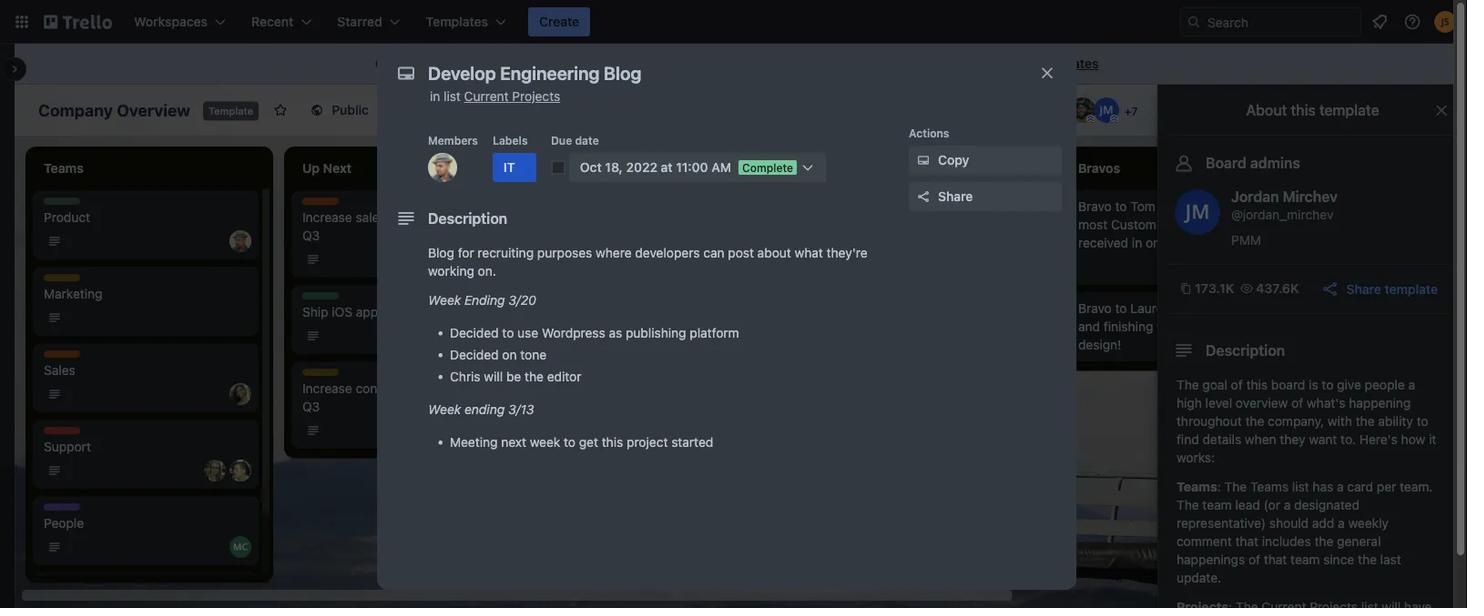 Task type: locate. For each thing, give the bounding box(es) containing it.
0 horizontal spatial share
[[938, 189, 973, 204]]

tom
[[1131, 199, 1156, 214]]

1 q3 from the top
[[302, 228, 320, 243]]

meeting
[[450, 435, 498, 450]]

0 horizontal spatial that
[[1236, 534, 1259, 549]]

john opherson (johnopherson) image
[[1070, 97, 1096, 123]]

0 vertical spatial increase
[[302, 210, 352, 225]]

lead up page
[[1256, 301, 1281, 316]]

0 vertical spatial create
[[539, 14, 579, 29]]

explore more templates link
[[945, 49, 1110, 78]]

sales inside sales sales
[[44, 352, 72, 364]]

18, right purposes
[[605, 235, 620, 248]]

decided down week ending 3/20
[[450, 326, 499, 341]]

1 horizontal spatial sm image
[[915, 151, 933, 169]]

high
[[1177, 396, 1202, 411]]

2 q3 from the top
[[302, 399, 320, 414]]

bravo for and
[[1079, 301, 1112, 316]]

the right be
[[525, 369, 544, 384]]

templates
[[1039, 56, 1099, 71]]

sales inside sales increase sales revenue by 30% in q3
[[302, 199, 331, 211]]

website
[[820, 210, 867, 225]]

18, left at on the left of the page
[[605, 160, 623, 175]]

marketing for marketing
[[44, 275, 97, 288]]

blog
[[428, 245, 454, 261]]

color: green, title: "product" element up marketing marketing
[[44, 198, 86, 211]]

a right has
[[1337, 480, 1344, 495]]

of up the company,
[[1292, 396, 1304, 411]]

company
[[38, 100, 113, 120]]

update.
[[1177, 571, 1222, 586]]

labels
[[493, 134, 528, 147]]

sm image for copy
[[915, 151, 933, 169]]

board
[[414, 102, 450, 118], [1206, 154, 1247, 172]]

q3
[[302, 228, 320, 243], [302, 399, 320, 414]]

board up jordan
[[1206, 154, 1247, 172]]

2022 left at on the left of the page
[[626, 160, 658, 175]]

1 horizontal spatial color: orange, title: "sales" element
[[302, 198, 339, 211]]

0 horizontal spatial beth orthman (bethorthman) image
[[230, 383, 251, 405]]

1 vertical spatial 18,
[[605, 235, 620, 248]]

sm image inside copy link
[[915, 151, 933, 169]]

amy freiderson (amyfreiderson) image
[[1013, 383, 1035, 405], [204, 460, 226, 482]]

can
[[703, 245, 725, 261]]

0 horizontal spatial description
[[428, 210, 508, 227]]

by left 30%
[[440, 210, 454, 225]]

sales left the sales
[[302, 199, 331, 211]]

board left from
[[807, 56, 842, 71]]

to up what's
[[1322, 378, 1334, 393]]

on
[[606, 56, 620, 71], [502, 348, 517, 363]]

q3 inside sales increase sales revenue by 30% in q3
[[302, 228, 320, 243]]

the up when
[[1246, 414, 1265, 429]]

0 vertical spatial sm image
[[372, 56, 390, 74]]

product inside product ship ios app
[[302, 293, 344, 306]]

color: orange, title: "sales" element for sales
[[44, 351, 80, 364]]

in right 30%
[[488, 210, 499, 225]]

2 bravo from the top
[[1079, 301, 1112, 316]]

marketing analytics data
[[561, 352, 646, 378]]

share down copy
[[938, 189, 973, 204]]

color: yellow, title: "marketing" element down product product
[[44, 274, 97, 288]]

1 horizontal spatial color: yellow, title: "marketing" element
[[302, 369, 355, 383]]

is inside the goal of this board is to give people a high level overview of what's happening throughout the company, with the ability to find details when they want to. here's how it works:
[[1309, 378, 1319, 393]]

the up high
[[1177, 378, 1199, 393]]

increase inside marketing increase conversion rate by 20% by q3
[[302, 381, 352, 396]]

product product
[[44, 199, 90, 225]]

0 vertical spatial oct
[[580, 160, 602, 175]]

the up the "emails"
[[1242, 199, 1261, 214]]

1 vertical spatial board
[[1271, 378, 1306, 393]]

2 horizontal spatial color: yellow, title: "marketing" element
[[561, 351, 614, 364]]

1 vertical spatial share
[[1347, 281, 1382, 296]]

0 vertical spatial beth orthman (bethorthman) image
[[496, 249, 517, 271]]

beth orthman (bethorthman) image for sales
[[230, 383, 251, 405]]

on.
[[478, 264, 496, 279]]

2 vertical spatial oct
[[583, 312, 602, 324]]

2 horizontal spatial in
[[1132, 235, 1142, 250]]

1 horizontal spatial of
[[1249, 552, 1261, 567]]

support up 'day!'
[[1172, 217, 1219, 232]]

1 horizontal spatial teams
[[1251, 480, 1289, 495]]

by right 20%
[[498, 381, 512, 396]]

lauren
[[1131, 301, 1171, 316]]

by inside sales increase sales revenue by 30% in q3
[[440, 210, 454, 225]]

0 vertical spatial 18,
[[605, 160, 623, 175]]

for right tom
[[1159, 199, 1176, 214]]

redesign
[[871, 210, 925, 225]]

rate
[[423, 381, 446, 396]]

0 vertical spatial is
[[422, 56, 432, 71]]

2 people from the top
[[44, 516, 84, 531]]

bravo inside bravo to tom for answering the most customer support emails ever received in one day!
[[1079, 199, 1112, 214]]

oct left developers
[[583, 235, 602, 248]]

this right get
[[602, 435, 623, 450]]

beth orthman (bethorthman) image up tom mikelbach (tommikelbach) 'image'
[[230, 383, 251, 405]]

marketing link
[[44, 285, 248, 303]]

1 vertical spatial oct
[[583, 235, 602, 248]]

1 vertical spatial the
[[1225, 480, 1247, 495]]

new
[[1179, 319, 1204, 334]]

should
[[1270, 516, 1309, 531]]

sales
[[302, 199, 331, 211], [44, 352, 72, 364], [44, 363, 75, 378]]

members
[[428, 134, 478, 147]]

color: yellow, title: "marketing" element for marketing
[[44, 274, 97, 288]]

marketing inside the marketing analytics data
[[561, 352, 614, 364]]

1 horizontal spatial list
[[1292, 480, 1310, 495]]

1 horizontal spatial amy freiderson (amyfreiderson) image
[[1013, 383, 1035, 405]]

list left current
[[444, 89, 461, 104]]

color: green, title: "product" element
[[44, 198, 86, 211], [302, 292, 344, 306]]

design!
[[1079, 337, 1122, 353]]

2 increase from the top
[[302, 381, 352, 396]]

0 vertical spatial share
[[938, 189, 973, 204]]

pmm
[[1232, 233, 1262, 248]]

decided up chris
[[450, 348, 499, 363]]

1 vertical spatial team
[[1291, 552, 1320, 567]]

1 vertical spatial color: green, title: "product" element
[[302, 292, 344, 306]]

to left use
[[502, 326, 514, 341]]

list
[[444, 89, 461, 104], [1292, 480, 1310, 495]]

1 horizontal spatial this
[[1247, 378, 1268, 393]]

0 horizontal spatial teams
[[1177, 480, 1218, 495]]

0 vertical spatial the
[[1177, 378, 1199, 393]]

a right people
[[1409, 378, 1416, 393]]

with
[[1328, 414, 1353, 429]]

to up how
[[1417, 414, 1429, 429]]

oct 18, 2022
[[583, 235, 649, 248]]

1 vertical spatial color: yellow, title: "marketing" element
[[561, 351, 614, 364]]

about
[[1247, 102, 1287, 119]]

bravo up and
[[1079, 301, 1112, 316]]

sm image
[[372, 56, 390, 74], [915, 151, 933, 169]]

create up this is a public template for anyone on the internet to copy.
[[539, 14, 579, 29]]

lead left (or
[[1236, 498, 1260, 513]]

2022 right 17,
[[621, 312, 648, 324]]

create board from template link
[[753, 49, 942, 78]]

product for ship
[[302, 293, 344, 306]]

revenue
[[389, 210, 436, 225]]

1 horizontal spatial create
[[764, 56, 804, 71]]

increase left conversion
[[302, 381, 352, 396]]

board up overview
[[1271, 378, 1306, 393]]

by for 30%
[[440, 210, 454, 225]]

color: yellow, title: "marketing" element for increase
[[302, 369, 355, 383]]

description down landing
[[1206, 342, 1285, 359]]

1 vertical spatial increase
[[302, 381, 352, 396]]

sm image left this at the top left of the page
[[372, 56, 390, 74]]

0 horizontal spatial sm image
[[372, 56, 390, 74]]

company overview
[[38, 100, 190, 120]]

chris temperson (christemperson) image
[[1047, 97, 1072, 123], [428, 153, 457, 182], [230, 230, 251, 252], [754, 230, 776, 252]]

0 vertical spatial of
[[1231, 378, 1243, 393]]

color: green, title: "product" element left the app
[[302, 292, 344, 306]]

: the teams list has a card per team. the team lead (or a designated representative) should add a weekly comment that includes the general happenings of that team since the last update.
[[1177, 480, 1433, 586]]

for up working
[[458, 245, 474, 261]]

marketing inside marketing marketing
[[44, 275, 97, 288]]

to.
[[1341, 432, 1356, 447]]

to up finishing
[[1115, 301, 1127, 316]]

includes
[[1262, 534, 1311, 549]]

to left get
[[564, 435, 576, 450]]

437.6k
[[1256, 281, 1299, 296]]

color: yellow, title: "marketing" element left conversion
[[302, 369, 355, 383]]

1 week from the top
[[428, 293, 461, 308]]

0 vertical spatial week
[[428, 293, 461, 308]]

1 vertical spatial bravo
[[1079, 301, 1112, 316]]

0 horizontal spatial color: green, title: "product" element
[[44, 198, 86, 211]]

goal
[[1203, 378, 1228, 393]]

1 decided from the top
[[450, 326, 499, 341]]

in up members
[[430, 89, 440, 104]]

sales down marketing marketing
[[44, 352, 72, 364]]

the up representative)
[[1177, 498, 1199, 513]]

2 week from the top
[[428, 402, 461, 417]]

due date
[[551, 134, 599, 147]]

0 vertical spatial color: green, title: "product" element
[[44, 198, 86, 211]]

people
[[44, 505, 80, 517], [44, 516, 84, 531]]

1 vertical spatial this
[[1247, 378, 1268, 393]]

actions
[[909, 127, 950, 139]]

marketing inside marketing increase conversion rate by 20% by q3
[[302, 370, 355, 383]]

sales up color: red, title: "support" 'element'
[[44, 363, 75, 378]]

oct for oct 17, 2022
[[583, 312, 602, 324]]

star or unstar board image
[[273, 103, 288, 118]]

2022 right purposes
[[623, 235, 649, 248]]

overview
[[117, 100, 190, 120]]

to inside decided to use wordpress as publishing platform decided on tone chris will be the editor
[[502, 326, 514, 341]]

will
[[484, 369, 503, 384]]

0 horizontal spatial create
[[539, 14, 579, 29]]

1 horizontal spatial on
[[606, 56, 620, 71]]

week for week ending 3/13
[[428, 402, 461, 417]]

website redesign link
[[820, 209, 1031, 227]]

1 vertical spatial sm image
[[915, 151, 933, 169]]

1 horizontal spatial team
[[1291, 552, 1320, 567]]

color: yellow, title: "marketing" element down wordpress
[[561, 351, 614, 364]]

description for recruiting
[[428, 210, 508, 227]]

board
[[807, 56, 842, 71], [1271, 378, 1306, 393]]

beth orthman (bethorthman) image up 3/20
[[496, 249, 517, 271]]

use
[[518, 326, 539, 341]]

post
[[728, 245, 754, 261]]

weekly
[[1349, 516, 1389, 531]]

of inside : the teams list has a card per team. the team lead (or a designated representative) should add a weekly comment that includes the general happenings of that team since the last update.
[[1249, 552, 1261, 567]]

beth orthman (bethorthman) image
[[496, 249, 517, 271], [230, 383, 251, 405]]

on right anyone
[[606, 56, 620, 71]]

bravo up "most" in the top right of the page
[[1079, 199, 1112, 214]]

Mark due date as complete checkbox
[[551, 160, 566, 175]]

1 vertical spatial color: orange, title: "sales" element
[[44, 351, 80, 364]]

ship ios app link
[[302, 303, 514, 322]]

marketing marketing
[[44, 275, 102, 302]]

create right the copy.
[[764, 56, 804, 71]]

color: orange, title: "sales" element left the sales
[[302, 198, 339, 211]]

the up here's at right bottom
[[1356, 414, 1375, 429]]

teams down works:
[[1177, 480, 1218, 495]]

for up the new
[[1174, 301, 1191, 316]]

1 vertical spatial that
[[1264, 552, 1287, 567]]

the right :
[[1225, 480, 1247, 495]]

is up what's
[[1309, 378, 1319, 393]]

week down rate
[[428, 402, 461, 417]]

template
[[485, 56, 537, 71], [877, 56, 931, 71], [1320, 102, 1380, 119], [1385, 281, 1438, 296]]

0 vertical spatial team
[[1203, 498, 1232, 513]]

support down sales sales
[[44, 428, 86, 441]]

to inside bravo to lauren for taking the lead and finishing the new landing page design!
[[1115, 301, 1127, 316]]

0 vertical spatial board
[[414, 102, 450, 118]]

template
[[208, 105, 253, 117]]

1 bravo from the top
[[1079, 199, 1112, 214]]

week ending 3/20
[[428, 293, 536, 308]]

overview
[[1236, 396, 1288, 411]]

1 horizontal spatial board
[[1206, 154, 1247, 172]]

color: purple, title: "people" element
[[44, 504, 80, 517]]

share right 437.6k on the right top of the page
[[1347, 281, 1382, 296]]

0 vertical spatial bravo
[[1079, 199, 1112, 214]]

2 vertical spatial this
[[602, 435, 623, 450]]

product inside product product
[[44, 199, 86, 211]]

board for board
[[414, 102, 450, 118]]

0 horizontal spatial of
[[1231, 378, 1243, 393]]

team down includes
[[1291, 552, 1320, 567]]

table link
[[465, 96, 539, 125]]

people people
[[44, 505, 84, 531]]

share template button
[[1321, 280, 1438, 299]]

board up members
[[414, 102, 450, 118]]

1 vertical spatial create
[[764, 56, 804, 71]]

1 vertical spatial week
[[428, 402, 461, 417]]

be
[[506, 369, 521, 384]]

0 vertical spatial lead
[[1256, 301, 1281, 316]]

marketing left conversion
[[302, 370, 355, 383]]

1 vertical spatial beth orthman (bethorthman) image
[[230, 383, 251, 405]]

1 horizontal spatial in
[[488, 210, 499, 225]]

product
[[44, 199, 86, 211], [44, 210, 90, 225], [302, 293, 344, 306]]

what's
[[1307, 396, 1346, 411]]

the inside decided to use wordpress as publishing platform decided on tone chris will be the editor
[[525, 369, 544, 384]]

oct left 17,
[[583, 312, 602, 324]]

0 vertical spatial description
[[428, 210, 508, 227]]

0 horizontal spatial board
[[414, 102, 450, 118]]

3/13
[[508, 402, 534, 417]]

0 vertical spatial in
[[430, 89, 440, 104]]

q3 inside marketing increase conversion rate by 20% by q3
[[302, 399, 320, 414]]

1 vertical spatial board
[[1206, 154, 1247, 172]]

decided to use wordpress as publishing platform decided on tone chris will be the editor
[[450, 326, 739, 384]]

1 people from the top
[[44, 505, 80, 517]]

the up landing
[[1234, 301, 1253, 316]]

2 vertical spatial in
[[1132, 235, 1142, 250]]

0 horizontal spatial color: yellow, title: "marketing" element
[[44, 274, 97, 288]]

jordan mirchev (jordan_mirchev) image
[[1175, 189, 1221, 235]]

mar
[[842, 235, 861, 248]]

2 teams from the left
[[1251, 480, 1289, 495]]

1 horizontal spatial color: green, title: "product" element
[[302, 292, 344, 306]]

marketing increase conversion rate by 20% by q3
[[302, 370, 512, 414]]

chris
[[450, 369, 481, 384]]

for inside bravo to tom for answering the most customer support emails ever received in one day!
[[1159, 199, 1176, 214]]

color: yellow, title: "marketing" element
[[44, 274, 97, 288], [561, 351, 614, 364], [302, 369, 355, 383]]

1 vertical spatial amy freiderson (amyfreiderson) image
[[204, 460, 226, 482]]

2 horizontal spatial of
[[1292, 396, 1304, 411]]

create for create
[[539, 14, 579, 29]]

by right rate
[[450, 381, 464, 396]]

the
[[624, 56, 643, 71], [1242, 199, 1261, 214], [1234, 301, 1253, 316], [1157, 319, 1176, 334], [525, 369, 544, 384], [1246, 414, 1265, 429], [1356, 414, 1375, 429], [1315, 534, 1334, 549], [1358, 552, 1377, 567]]

None text field
[[419, 56, 1020, 89]]

create inside button
[[539, 14, 579, 29]]

it
[[504, 160, 515, 175]]

sales sales
[[44, 352, 75, 378]]

they're
[[827, 245, 868, 261]]

received
[[1079, 235, 1129, 250]]

product for product
[[44, 199, 86, 211]]

1 vertical spatial is
[[1309, 378, 1319, 393]]

list left has
[[1292, 480, 1310, 495]]

1 horizontal spatial beth orthman (bethorthman) image
[[496, 249, 517, 271]]

this right about
[[1291, 102, 1316, 119]]

0 horizontal spatial list
[[444, 89, 461, 104]]

0 vertical spatial that
[[1236, 534, 1259, 549]]

public button
[[299, 96, 380, 125]]

1 vertical spatial description
[[1206, 342, 1285, 359]]

week down working
[[428, 293, 461, 308]]

1 horizontal spatial share
[[1347, 281, 1382, 296]]

get
[[579, 435, 598, 450]]

chris temperson (christemperson) image
[[1013, 230, 1035, 252]]

increase
[[302, 210, 352, 225], [302, 381, 352, 396]]

0 horizontal spatial is
[[422, 56, 432, 71]]

1 increase from the top
[[302, 210, 352, 225]]

this up overview
[[1247, 378, 1268, 393]]

0 vertical spatial decided
[[450, 326, 499, 341]]

18, for oct 18, 2022
[[605, 235, 620, 248]]

jordan mirchev (jordan_mirchev) image
[[1094, 97, 1119, 123]]

increase left the sales
[[302, 210, 352, 225]]

2022 down redesign on the top of page
[[884, 235, 911, 248]]

one
[[1146, 235, 1168, 250]]

bravo for customer
[[1079, 199, 1112, 214]]

a left public
[[435, 56, 442, 71]]

0 vertical spatial this
[[1291, 102, 1316, 119]]

0 vertical spatial on
[[606, 56, 620, 71]]

2 horizontal spatial this
[[1291, 102, 1316, 119]]

add
[[1312, 516, 1335, 531]]

0 horizontal spatial color: orange, title: "sales" element
[[44, 351, 80, 364]]

1 vertical spatial lead
[[1236, 498, 1260, 513]]

0 vertical spatial list
[[444, 89, 461, 104]]

description up blog
[[428, 210, 508, 227]]

that down includes
[[1264, 552, 1287, 567]]

0 horizontal spatial board
[[807, 56, 842, 71]]

for inside blog for recruiting purposes where developers can post about what they're working on.
[[458, 245, 474, 261]]

increase for sales
[[302, 210, 352, 225]]

color: blue, title: "it" element
[[493, 153, 536, 182]]

the down add
[[1315, 534, 1334, 549]]

a right (or
[[1284, 498, 1291, 513]]

andre gorte (andregorte) image
[[1023, 97, 1048, 123]]

of right happenings
[[1249, 552, 1261, 567]]

company,
[[1268, 414, 1325, 429]]

that down representative)
[[1236, 534, 1259, 549]]

description
[[428, 210, 508, 227], [1206, 342, 1285, 359]]

team down :
[[1203, 498, 1232, 513]]

color: orange, title: "sales" element
[[302, 198, 339, 211], [44, 351, 80, 364]]

in
[[430, 89, 440, 104], [488, 210, 499, 225], [1132, 235, 1142, 250]]

marketing
[[44, 275, 97, 288], [44, 286, 102, 302], [561, 352, 614, 364], [302, 370, 355, 383]]

0 vertical spatial color: orange, title: "sales" element
[[302, 198, 339, 211]]

bravo inside bravo to lauren for taking the lead and finishing the new landing page design!
[[1079, 301, 1112, 316]]

the down general
[[1358, 552, 1377, 567]]

and
[[1079, 319, 1100, 334]]

teams up (or
[[1251, 480, 1289, 495]]

on up be
[[502, 348, 517, 363]]

is right this at the top left of the page
[[422, 56, 432, 71]]

of right goal
[[1231, 378, 1243, 393]]

board inside the goal of this board is to give people a high level overview of what's happening throughout the company, with the ability to find details when they want to. here's how it works:
[[1271, 378, 1306, 393]]

0 vertical spatial amy freiderson (amyfreiderson) image
[[1013, 383, 1035, 405]]

0 horizontal spatial this
[[602, 435, 623, 450]]

0 horizontal spatial on
[[502, 348, 517, 363]]

1 vertical spatial decided
[[450, 348, 499, 363]]

1 vertical spatial q3
[[302, 399, 320, 414]]

1 vertical spatial list
[[1292, 480, 1310, 495]]

2 vertical spatial of
[[1249, 552, 1261, 567]]

0 horizontal spatial in
[[430, 89, 440, 104]]

details
[[1203, 432, 1242, 447]]

in inside sales increase sales revenue by 30% in q3
[[488, 210, 499, 225]]

marketing down wordpress
[[561, 352, 614, 364]]

color: orange, title: "sales" element down marketing marketing
[[44, 351, 80, 364]]

increase inside sales increase sales revenue by 30% in q3
[[302, 210, 352, 225]]

1 horizontal spatial board
[[1271, 378, 1306, 393]]

oct down date
[[580, 160, 602, 175]]

1 vertical spatial in
[[488, 210, 499, 225]]

1 vertical spatial of
[[1292, 396, 1304, 411]]

this inside the goal of this board is to give people a high level overview of what's happening throughout the company, with the ability to find details when they want to. here's how it works:
[[1247, 378, 1268, 393]]

sm image down actions
[[915, 151, 933, 169]]

0 vertical spatial q3
[[302, 228, 320, 243]]

marketing down product product
[[44, 275, 97, 288]]

people link
[[44, 515, 248, 533]]



Task type: vqa. For each thing, say whether or not it's contained in the screenshot.
color
no



Task type: describe. For each thing, give the bounding box(es) containing it.
sales for increase
[[302, 199, 331, 211]]

color: red, title: "support" element
[[44, 427, 86, 441]]

representative)
[[1177, 516, 1266, 531]]

current projects link
[[464, 89, 560, 104]]

happenings
[[1177, 552, 1245, 567]]

throughout
[[1177, 414, 1242, 429]]

ending
[[465, 402, 505, 417]]

mirchev
[[1283, 188, 1338, 205]]

color: orange, title: "sales" element for increase
[[302, 198, 339, 211]]

recruiting
[[478, 245, 534, 261]]

marketing for analytics data
[[561, 352, 614, 364]]

a right add
[[1338, 516, 1345, 531]]

ship
[[302, 305, 328, 320]]

level
[[1206, 396, 1233, 411]]

week ending 3/13
[[428, 402, 534, 417]]

bravo to tom for answering the most customer support emails ever received in one day! link
[[1079, 198, 1290, 252]]

the inside bravo to tom for answering the most customer support emails ever received in one day!
[[1242, 199, 1261, 214]]

they
[[1280, 432, 1306, 447]]

board for board admins
[[1206, 154, 1247, 172]]

from
[[846, 56, 874, 71]]

color: yellow, title: "marketing" element for analytics
[[561, 351, 614, 364]]

working
[[428, 264, 474, 279]]

page
[[1253, 319, 1283, 334]]

copy
[[938, 153, 969, 168]]

people inside 'people people'
[[44, 505, 80, 517]]

Board name text field
[[29, 96, 199, 125]]

1 teams from the left
[[1177, 480, 1218, 495]]

marketing up sales sales
[[44, 286, 102, 302]]

explore
[[956, 56, 1001, 71]]

on inside decided to use wordpress as publishing platform decided on tone chris will be the editor
[[502, 348, 517, 363]]

color: green, title: "product" element for product
[[44, 198, 86, 211]]

data
[[618, 363, 646, 378]]

meeting next week to get this project started
[[450, 435, 714, 450]]

ending
[[465, 293, 505, 308]]

template inside button
[[1385, 281, 1438, 296]]

how
[[1402, 432, 1426, 447]]

:
[[1218, 480, 1221, 495]]

the down lauren
[[1157, 319, 1176, 334]]

developers
[[635, 245, 700, 261]]

1 horizontal spatial that
[[1264, 552, 1287, 567]]

as
[[609, 326, 622, 341]]

q3 for conversion
[[302, 399, 320, 414]]

for left anyone
[[540, 56, 556, 71]]

amy freiderson (amyfreiderson) image
[[999, 97, 1025, 123]]

lead inside : the teams list has a card per team. the team lead (or a designated representative) should add a weekly comment that includes the general happenings of that team since the last update.
[[1236, 498, 1260, 513]]

to left the copy.
[[695, 56, 707, 71]]

sm image for this is a public template for anyone on the internet to copy.
[[372, 56, 390, 74]]

projects
[[512, 89, 560, 104]]

by for 20%
[[450, 381, 464, 396]]

landing
[[1207, 319, 1250, 334]]

last
[[1381, 552, 1402, 567]]

oct for oct 18, 2022 at 11:00 am
[[580, 160, 602, 175]]

ever
[[1264, 217, 1289, 232]]

analytics data link
[[561, 362, 772, 380]]

primary element
[[0, 0, 1467, 44]]

2022 for oct 18, 2022 at 11:00 am
[[626, 160, 658, 175]]

ability
[[1379, 414, 1414, 429]]

about
[[758, 245, 791, 261]]

search image
[[1187, 15, 1201, 29]]

2022 for oct 17, 2022
[[621, 312, 648, 324]]

7
[[1132, 105, 1138, 118]]

week for week ending 3/20
[[428, 293, 461, 308]]

Search field
[[1201, 8, 1361, 36]]

most
[[1079, 217, 1108, 232]]

am
[[712, 160, 732, 175]]

beth orthman (bethorthman) image for increase sales revenue by 30% in q3
[[496, 249, 517, 271]]

oct for oct 18, 2022
[[583, 235, 602, 248]]

analytics
[[561, 363, 615, 378]]

sales for sales
[[44, 352, 72, 364]]

create for create board from template
[[764, 56, 804, 71]]

happening
[[1349, 396, 1411, 411]]

to inside bravo to tom for answering the most customer support emails ever received in one day!
[[1115, 199, 1127, 214]]

anyone
[[560, 56, 602, 71]]

description for of
[[1206, 342, 1285, 359]]

tom mikelbach (tommikelbach) image
[[230, 460, 251, 482]]

want
[[1309, 432, 1338, 447]]

current
[[464, 89, 509, 104]]

customize views image
[[548, 101, 566, 119]]

for inside bravo to lauren for taking the lead and finishing the new landing page design!
[[1174, 301, 1191, 316]]

0 vertical spatial board
[[807, 56, 842, 71]]

oct 18, 2022 at 11:00 am
[[580, 160, 732, 175]]

app
[[356, 305, 378, 320]]

answering
[[1179, 199, 1239, 214]]

share for share
[[938, 189, 973, 204]]

the inside the goal of this board is to give people a high level overview of what's happening throughout the company, with the ability to find details when they want to. here's how it works:
[[1177, 378, 1199, 393]]

0 horizontal spatial amy freiderson (amyfreiderson) image
[[204, 460, 226, 482]]

open information menu image
[[1404, 13, 1422, 31]]

copy.
[[711, 56, 742, 71]]

color: green, title: "product" element for ship ios app
[[302, 292, 344, 306]]

2 vertical spatial the
[[1177, 498, 1199, 513]]

conversion
[[356, 381, 420, 396]]

support up color: purple, title: "people" "element"
[[44, 440, 91, 455]]

the left internet on the left of the page
[[624, 56, 643, 71]]

lead inside bravo to lauren for taking the lead and finishing the new landing page design!
[[1256, 301, 1281, 316]]

list inside : the teams list has a card per team. the team lead (or a designated representative) should add a weekly comment that includes the general happenings of that team since the last update.
[[1292, 480, 1310, 495]]

support inside bravo to tom for answering the most customer support emails ever received in one day!
[[1172, 217, 1219, 232]]

comment
[[1177, 534, 1232, 549]]

jordan mirchev link
[[1232, 188, 1338, 205]]

3/20
[[509, 293, 536, 308]]

give
[[1337, 378, 1362, 393]]

share for share template
[[1347, 281, 1382, 296]]

internet
[[646, 56, 692, 71]]

0 horizontal spatial team
[[1203, 498, 1232, 513]]

a inside the goal of this board is to give people a high level overview of what's happening throughout the company, with the ability to find details when they want to. here's how it works:
[[1409, 378, 1416, 393]]

2022 for oct 18, 2022
[[623, 235, 649, 248]]

project
[[627, 435, 668, 450]]

this
[[394, 56, 419, 71]]

0 notifications image
[[1369, 11, 1391, 33]]

bravo to tom for answering the most customer support emails ever received in one day!
[[1079, 199, 1289, 250]]

@jordan_mirchev
[[1232, 207, 1334, 222]]

marketing for increase conversion rate by 20% by q3
[[302, 370, 355, 383]]

20,
[[864, 235, 881, 248]]

jordan mirchev @jordan_mirchev
[[1232, 188, 1338, 222]]

table
[[496, 102, 528, 118]]

+
[[1125, 105, 1132, 118]]

taking
[[1194, 301, 1230, 316]]

started
[[672, 435, 714, 450]]

sales
[[356, 210, 386, 225]]

sales increase sales revenue by 30% in q3
[[302, 199, 499, 243]]

in inside bravo to tom for answering the most customer support emails ever received in one day!
[[1132, 235, 1142, 250]]

2 decided from the top
[[450, 348, 499, 363]]

the goal of this board is to give people a high level overview of what's happening throughout the company, with the ability to find details when they want to. here's how it works:
[[1177, 378, 1437, 465]]

teams inside : the teams list has a card per team. the team lead (or a designated representative) should add a weekly comment that includes the general happenings of that team since the last update.
[[1251, 480, 1289, 495]]

editor
[[547, 369, 582, 384]]

admins
[[1251, 154, 1301, 172]]

wordpress
[[542, 326, 605, 341]]

18, for oct 18, 2022 at 11:00 am
[[605, 160, 623, 175]]

since
[[1324, 552, 1355, 567]]

publishing
[[626, 326, 686, 341]]

what
[[795, 245, 823, 261]]

support inside support support
[[44, 428, 86, 441]]

card
[[1348, 480, 1374, 495]]

increase for conversion
[[302, 381, 352, 396]]

it
[[1429, 432, 1437, 447]]

this is a public template for anyone on the internet to copy.
[[394, 56, 742, 71]]

marques closter (marquescloster) image
[[230, 537, 251, 558]]

when
[[1245, 432, 1277, 447]]

john smith (johnsmith38824343) image
[[1435, 11, 1457, 33]]

2022 for mar 20, 2022
[[884, 235, 911, 248]]

more
[[1005, 56, 1036, 71]]

product ship ios app
[[302, 293, 378, 320]]

at
[[661, 160, 673, 175]]

people
[[1365, 378, 1405, 393]]

q3 for sales
[[302, 228, 320, 243]]

copy link
[[909, 146, 1062, 175]]



